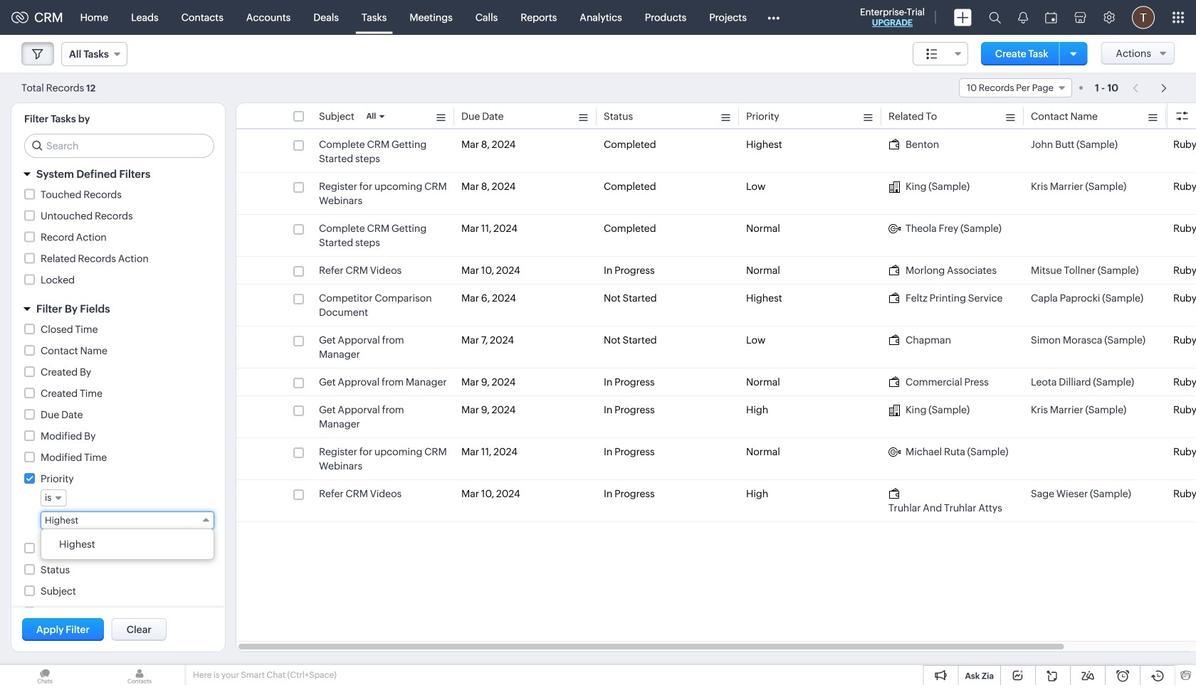 Task type: describe. For each thing, give the bounding box(es) containing it.
profile image
[[1132, 6, 1155, 29]]

Other Modules field
[[758, 6, 789, 29]]

logo image
[[11, 12, 28, 23]]

contacts image
[[95, 666, 184, 686]]

signals element
[[1010, 0, 1037, 35]]

None text field
[[45, 516, 196, 526]]

search element
[[980, 0, 1010, 35]]

search image
[[989, 11, 1001, 23]]



Task type: vqa. For each thing, say whether or not it's contained in the screenshot.
None field
yes



Task type: locate. For each thing, give the bounding box(es) containing it.
size image
[[926, 48, 938, 61]]

create menu element
[[946, 0, 980, 35]]

signals image
[[1018, 11, 1028, 23]]

profile element
[[1124, 0, 1163, 35]]

none field size
[[913, 42, 968, 66]]

None field
[[61, 42, 127, 66], [913, 42, 968, 66], [959, 78, 1072, 98], [41, 490, 67, 507], [41, 512, 214, 530], [61, 42, 127, 66], [959, 78, 1072, 98], [41, 490, 67, 507]]

option
[[41, 533, 214, 556]]

create menu image
[[954, 9, 972, 26]]

calendar image
[[1045, 12, 1057, 23]]

none field none
[[41, 512, 214, 530]]

row group
[[236, 131, 1196, 523]]

Search text field
[[25, 135, 214, 157]]

chats image
[[0, 666, 90, 686]]



